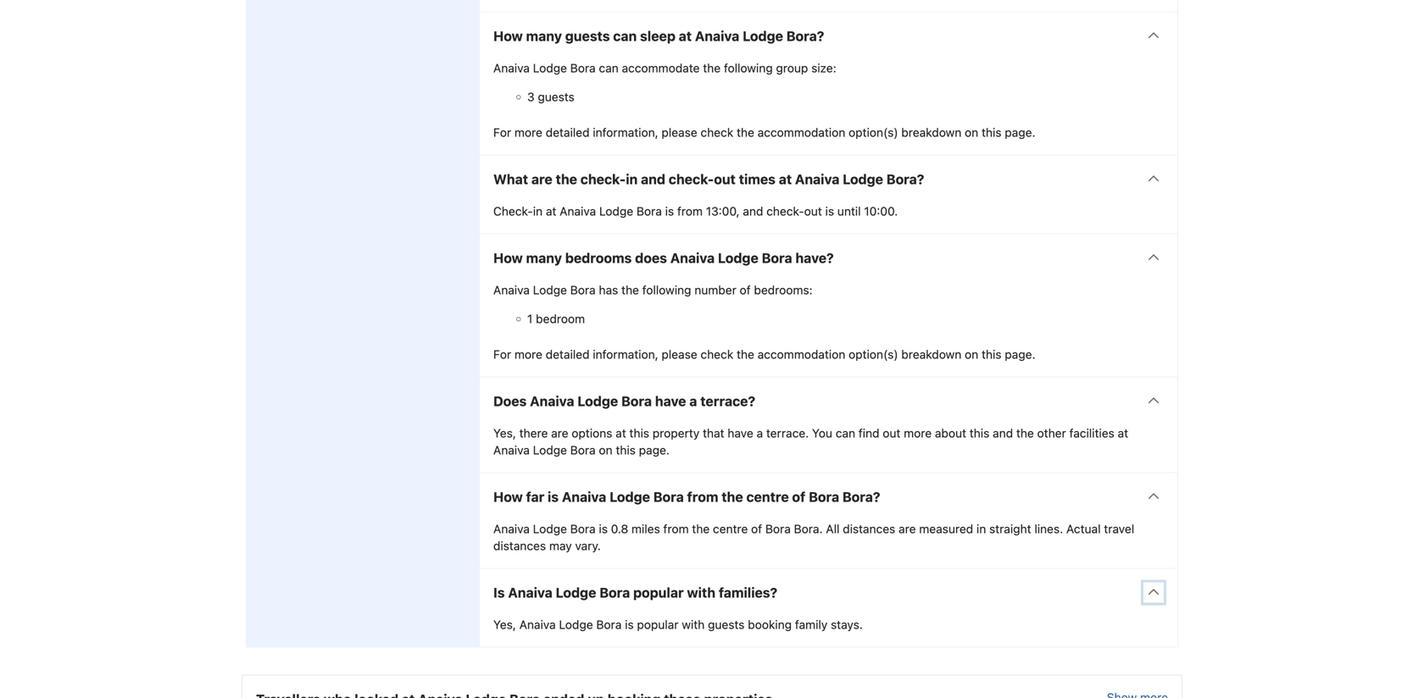Task type: vqa. For each thing, say whether or not it's contained in the screenshot.
HAVE
yes



Task type: describe. For each thing, give the bounding box(es) containing it.
detailed for guests
[[546, 125, 590, 139]]

group
[[776, 61, 808, 75]]

1 horizontal spatial following
[[724, 61, 773, 75]]

is left until
[[826, 204, 834, 218]]

1 vertical spatial distances
[[494, 539, 546, 553]]

the up the terrace?
[[737, 348, 755, 362]]

on for how many guests can sleep at anaiva lodge bora?
[[965, 125, 979, 139]]

the right accommodate
[[703, 61, 721, 75]]

bora inside is anaiva lodge bora popular with families? dropdown button
[[600, 585, 630, 601]]

are inside yes, there are options at this property that have a terrace. you can find out more about this and the other facilities at anaiva lodge bora on this page.
[[551, 426, 569, 440]]

size:
[[812, 61, 837, 75]]

is anaiva lodge bora popular with families? button
[[480, 569, 1178, 617]]

are inside anaiva lodge bora is 0.8 miles from the centre of bora bora. all distances are measured in straight lines. actual travel distances may vary.
[[899, 522, 916, 536]]

1 vertical spatial popular
[[637, 618, 679, 632]]

what are the check-in and check-out times at anaiva lodge bora?
[[494, 171, 925, 187]]

there
[[520, 426, 548, 440]]

the inside dropdown button
[[556, 171, 577, 187]]

out inside yes, there are options at this property that have a terrace. you can find out more about this and the other facilities at anaiva lodge bora on this page.
[[883, 426, 901, 440]]

what
[[494, 171, 528, 187]]

lodge up options
[[578, 393, 618, 409]]

anaiva inside yes, there are options at this property that have a terrace. you can find out more about this and the other facilities at anaiva lodge bora on this page.
[[494, 443, 530, 457]]

breakdown for how many bedrooms does anaiva lodge bora have?
[[902, 348, 962, 362]]

check-in at anaiva lodge bora is from 13:00, and check-out is until 10:00.
[[494, 204, 898, 218]]

1
[[527, 312, 533, 326]]

how many bedrooms does anaiva lodge bora have? button
[[480, 234, 1178, 282]]

find
[[859, 426, 880, 440]]

anaiva up the 3
[[494, 61, 530, 75]]

1 vertical spatial following
[[643, 283, 692, 297]]

booking
[[748, 618, 792, 632]]

at right times
[[779, 171, 792, 187]]

accommodate
[[622, 61, 700, 75]]

bedrooms:
[[754, 283, 813, 297]]

0 vertical spatial of
[[740, 283, 751, 297]]

how many bedrooms does anaiva lodge bora have?
[[494, 250, 834, 266]]

lodge up 1 bedroom
[[533, 283, 567, 297]]

lodge up until
[[843, 171, 884, 187]]

and inside dropdown button
[[641, 171, 666, 187]]

lodge inside anaiva lodge bora is 0.8 miles from the centre of bora bora. all distances are measured in straight lines. actual travel distances may vary.
[[533, 522, 567, 536]]

have inside does anaiva lodge bora have a terrace? dropdown button
[[655, 393, 686, 409]]

10:00.
[[864, 204, 898, 218]]

can inside yes, there are options at this property that have a terrace. you can find out more about this and the other facilities at anaiva lodge bora on this page.
[[836, 426, 856, 440]]

bora inside yes, there are options at this property that have a terrace. you can find out more about this and the other facilities at anaiva lodge bora on this page.
[[570, 443, 596, 457]]

on for how many bedrooms does anaiva lodge bora have?
[[965, 348, 979, 362]]

3 guests
[[527, 90, 575, 104]]

anaiva up 1
[[494, 283, 530, 297]]

how many guests can sleep at anaiva lodge bora?
[[494, 28, 825, 44]]

1 horizontal spatial check-
[[669, 171, 714, 187]]

yes, anaiva lodge bora is popular with guests booking family stays.
[[494, 618, 863, 632]]

yes, for is
[[494, 618, 516, 632]]

of for bora?
[[792, 489, 806, 505]]

lodge up "0.8"
[[610, 489, 650, 505]]

yes, for does
[[494, 426, 516, 440]]

facilities
[[1070, 426, 1115, 440]]

check-
[[494, 204, 533, 218]]

you
[[812, 426, 833, 440]]

the inside yes, there are options at this property that have a terrace. you can find out more about this and the other facilities at anaiva lodge bora on this page.
[[1017, 426, 1034, 440]]

1 bedroom
[[527, 312, 585, 326]]

0 vertical spatial bora?
[[787, 28, 825, 44]]

out inside dropdown button
[[714, 171, 736, 187]]

does
[[494, 393, 527, 409]]

anaiva lodge bora can accommodate the following group size:
[[494, 61, 837, 75]]

travel
[[1104, 522, 1135, 536]]

how far is anaiva lodge bora from the centre of bora bora?
[[494, 489, 881, 505]]

accommodation for have?
[[758, 348, 846, 362]]

anaiva lodge bora is 0.8 miles from the centre of bora bora. all distances are measured in straight lines. actual travel distances may vary.
[[494, 522, 1135, 553]]

terrace?
[[701, 393, 756, 409]]

more for how many bedrooms does anaiva lodge bora have?
[[515, 348, 543, 362]]

from for miles
[[664, 522, 689, 536]]

0 horizontal spatial check-
[[581, 171, 626, 187]]

check for at
[[701, 125, 734, 139]]

lodge inside yes, there are options at this property that have a terrace. you can find out more about this and the other facilities at anaiva lodge bora on this page.
[[533, 443, 567, 457]]

lodge down vary.
[[556, 585, 596, 601]]

and inside yes, there are options at this property that have a terrace. you can find out more about this and the other facilities at anaiva lodge bora on this page.
[[993, 426, 1013, 440]]

3
[[527, 90, 535, 104]]

information, for can
[[593, 125, 659, 139]]

at right check-
[[546, 204, 557, 218]]

the up times
[[737, 125, 755, 139]]

anaiva up 'number'
[[670, 250, 715, 266]]

far
[[526, 489, 545, 505]]

popular inside dropdown button
[[633, 585, 684, 601]]

the right has
[[622, 283, 639, 297]]

vary.
[[575, 539, 601, 553]]

anaiva up until
[[795, 171, 840, 187]]

does
[[635, 250, 667, 266]]

family
[[795, 618, 828, 632]]

lodge up bedrooms at the top of page
[[599, 204, 634, 218]]

anaiva right sleep
[[695, 28, 740, 44]]

detailed for bedrooms
[[546, 348, 590, 362]]

lodge up the group
[[743, 28, 783, 44]]

yes, there are options at this property that have a terrace. you can find out more about this and the other facilities at anaiva lodge bora on this page.
[[494, 426, 1129, 457]]

for for how many bedrooms does anaiva lodge bora have?
[[494, 348, 511, 362]]

anaiva inside anaiva lodge bora is 0.8 miles from the centre of bora bora. all distances are measured in straight lines. actual travel distances may vary.
[[494, 522, 530, 536]]

page. for how many guests can sleep at anaiva lodge bora?
[[1005, 125, 1036, 139]]

for for how many guests can sleep at anaiva lodge bora?
[[494, 125, 511, 139]]

bora inside does anaiva lodge bora have a terrace? dropdown button
[[622, 393, 652, 409]]

guests inside dropdown button
[[565, 28, 610, 44]]

property
[[653, 426, 700, 440]]

1 vertical spatial guests
[[538, 90, 575, 104]]

is anaiva lodge bora popular with families?
[[494, 585, 778, 601]]

option(s) for how many guests can sleep at anaiva lodge bora?
[[849, 125, 898, 139]]



Task type: locate. For each thing, give the bounding box(es) containing it.
yes, left there
[[494, 426, 516, 440]]

2 horizontal spatial of
[[792, 489, 806, 505]]

0 vertical spatial detailed
[[546, 125, 590, 139]]

more down 1
[[515, 348, 543, 362]]

number
[[695, 283, 737, 297]]

1 vertical spatial bora?
[[887, 171, 925, 187]]

in inside what are the check-in and check-out times at anaiva lodge bora? dropdown button
[[626, 171, 638, 187]]

anaiva
[[695, 28, 740, 44], [494, 61, 530, 75], [795, 171, 840, 187], [560, 204, 596, 218], [670, 250, 715, 266], [494, 283, 530, 297], [530, 393, 575, 409], [494, 443, 530, 457], [562, 489, 607, 505], [494, 522, 530, 536], [508, 585, 553, 601], [520, 618, 556, 632]]

bedroom
[[536, 312, 585, 326]]

a inside yes, there are options at this property that have a terrace. you can find out more about this and the other facilities at anaiva lodge bora on this page.
[[757, 426, 763, 440]]

of up bora.
[[792, 489, 806, 505]]

0 vertical spatial are
[[532, 171, 553, 187]]

please for sleep
[[662, 125, 698, 139]]

1 vertical spatial page.
[[1005, 348, 1036, 362]]

1 for from the top
[[494, 125, 511, 139]]

can left accommodate
[[599, 61, 619, 75]]

check for lodge
[[701, 348, 734, 362]]

information, down accommodate
[[593, 125, 659, 139]]

1 detailed from the top
[[546, 125, 590, 139]]

2 please from the top
[[662, 348, 698, 362]]

2 vertical spatial out
[[883, 426, 901, 440]]

in inside anaiva lodge bora is 0.8 miles from the centre of bora bora. all distances are measured in straight lines. actual travel distances may vary.
[[977, 522, 986, 536]]

anaiva lodge bora has the following number of bedrooms:
[[494, 283, 813, 297]]

detailed
[[546, 125, 590, 139], [546, 348, 590, 362]]

at
[[679, 28, 692, 44], [779, 171, 792, 187], [546, 204, 557, 218], [616, 426, 626, 440], [1118, 426, 1129, 440]]

for up what
[[494, 125, 511, 139]]

is up how many bedrooms does anaiva lodge bora have?
[[665, 204, 674, 218]]

with inside dropdown button
[[687, 585, 716, 601]]

2 yes, from the top
[[494, 618, 516, 632]]

page. for how many bedrooms does anaiva lodge bora have?
[[1005, 348, 1036, 362]]

1 vertical spatial have
[[728, 426, 754, 440]]

2 how from the top
[[494, 250, 523, 266]]

0 horizontal spatial and
[[641, 171, 666, 187]]

bora
[[570, 61, 596, 75], [637, 204, 662, 218], [762, 250, 792, 266], [570, 283, 596, 297], [622, 393, 652, 409], [570, 443, 596, 457], [654, 489, 684, 505], [809, 489, 840, 505], [570, 522, 596, 536], [766, 522, 791, 536], [600, 585, 630, 601], [596, 618, 622, 632]]

1 vertical spatial more
[[515, 348, 543, 362]]

for more detailed information, please check the accommodation option(s) breakdown on this page. for anaiva
[[494, 125, 1036, 139]]

0 vertical spatial a
[[690, 393, 697, 409]]

0 horizontal spatial in
[[533, 204, 543, 218]]

2 detailed from the top
[[546, 348, 590, 362]]

is down is anaiva lodge bora popular with families?
[[625, 618, 634, 632]]

0 vertical spatial centre
[[747, 489, 789, 505]]

yes, down is
[[494, 618, 516, 632]]

anaiva right is
[[508, 585, 553, 601]]

are right what
[[532, 171, 553, 187]]

are inside dropdown button
[[532, 171, 553, 187]]

with up the "yes, anaiva lodge bora is popular with guests booking family stays."
[[687, 585, 716, 601]]

does anaiva lodge bora have a terrace?
[[494, 393, 756, 409]]

1 vertical spatial yes,
[[494, 618, 516, 632]]

bora? up anaiva lodge bora is 0.8 miles from the centre of bora bora. all distances are measured in straight lines. actual travel distances may vary.
[[843, 489, 881, 505]]

1 vertical spatial out
[[804, 204, 822, 218]]

miles
[[632, 522, 660, 536]]

bora? up the group
[[787, 28, 825, 44]]

0 vertical spatial on
[[965, 125, 979, 139]]

0 vertical spatial in
[[626, 171, 638, 187]]

1 horizontal spatial bora?
[[843, 489, 881, 505]]

is right far
[[548, 489, 559, 505]]

following down how many bedrooms does anaiva lodge bora have?
[[643, 283, 692, 297]]

0 horizontal spatial a
[[690, 393, 697, 409]]

2 vertical spatial of
[[751, 522, 762, 536]]

has
[[599, 283, 618, 297]]

can right you
[[836, 426, 856, 440]]

centre
[[747, 489, 789, 505], [713, 522, 748, 536]]

anaiva right far
[[562, 489, 607, 505]]

and left other
[[993, 426, 1013, 440]]

from right miles
[[664, 522, 689, 536]]

1 horizontal spatial distances
[[843, 522, 896, 536]]

have?
[[796, 250, 834, 266]]

2 horizontal spatial in
[[977, 522, 986, 536]]

of inside dropdown button
[[792, 489, 806, 505]]

please up what are the check-in and check-out times at anaiva lodge bora?
[[662, 125, 698, 139]]

more
[[515, 125, 543, 139], [515, 348, 543, 362], [904, 426, 932, 440]]

centre up anaiva lodge bora is 0.8 miles from the centre of bora bora. all distances are measured in straight lines. actual travel distances may vary.
[[747, 489, 789, 505]]

lines.
[[1035, 522, 1063, 536]]

can for accommodate
[[599, 61, 619, 75]]

1 check from the top
[[701, 125, 734, 139]]

2 horizontal spatial and
[[993, 426, 1013, 440]]

0 vertical spatial distances
[[843, 522, 896, 536]]

0 vertical spatial for
[[494, 125, 511, 139]]

the down that
[[722, 489, 743, 505]]

how for how far is anaiva lodge bora from the centre of bora bora?
[[494, 489, 523, 505]]

bora? inside dropdown button
[[843, 489, 881, 505]]

1 vertical spatial with
[[682, 618, 705, 632]]

1 vertical spatial check
[[701, 348, 734, 362]]

centre inside anaiva lodge bora is 0.8 miles from the centre of bora bora. all distances are measured in straight lines. actual travel distances may vary.
[[713, 522, 748, 536]]

0.8
[[611, 522, 628, 536]]

families?
[[719, 585, 778, 601]]

many left bedrooms at the top of page
[[526, 250, 562, 266]]

is
[[665, 204, 674, 218], [826, 204, 834, 218], [548, 489, 559, 505], [599, 522, 608, 536], [625, 618, 634, 632]]

for more detailed information, please check the accommodation option(s) breakdown on this page. up the terrace?
[[494, 348, 1036, 362]]

1 vertical spatial for more detailed information, please check the accommodation option(s) breakdown on this page.
[[494, 348, 1036, 362]]

bora?
[[787, 28, 825, 44], [887, 171, 925, 187], [843, 489, 881, 505]]

1 horizontal spatial have
[[728, 426, 754, 440]]

1 vertical spatial in
[[533, 204, 543, 218]]

a inside dropdown button
[[690, 393, 697, 409]]

measured
[[919, 522, 974, 536]]

1 how from the top
[[494, 28, 523, 44]]

1 yes, from the top
[[494, 426, 516, 440]]

2 horizontal spatial bora?
[[887, 171, 925, 187]]

2 vertical spatial page.
[[639, 443, 670, 457]]

anaiva down far
[[494, 522, 530, 536]]

2 horizontal spatial out
[[883, 426, 901, 440]]

page. inside yes, there are options at this property that have a terrace. you can find out more about this and the other facilities at anaiva lodge bora on this page.
[[639, 443, 670, 457]]

1 accommodation from the top
[[758, 125, 846, 139]]

have inside yes, there are options at this property that have a terrace. you can find out more about this and the other facilities at anaiva lodge bora on this page.
[[728, 426, 754, 440]]

at right options
[[616, 426, 626, 440]]

0 vertical spatial for more detailed information, please check the accommodation option(s) breakdown on this page.
[[494, 125, 1036, 139]]

2 many from the top
[[526, 250, 562, 266]]

popular up the "yes, anaiva lodge bora is popular with guests booking family stays."
[[633, 585, 684, 601]]

for more detailed information, please check the accommodation option(s) breakdown on this page. for bora
[[494, 348, 1036, 362]]

1 vertical spatial breakdown
[[902, 348, 962, 362]]

from inside anaiva lodge bora is 0.8 miles from the centre of bora bora. all distances are measured in straight lines. actual travel distances may vary.
[[664, 522, 689, 536]]

how many guests can sleep at anaiva lodge bora? button
[[480, 12, 1178, 60]]

the inside anaiva lodge bora is 0.8 miles from the centre of bora bora. all distances are measured in straight lines. actual travel distances may vary.
[[692, 522, 710, 536]]

many
[[526, 28, 562, 44], [526, 250, 562, 266]]

straight
[[990, 522, 1032, 536]]

check up the terrace?
[[701, 348, 734, 362]]

accommodation
[[758, 125, 846, 139], [758, 348, 846, 362]]

1 horizontal spatial of
[[751, 522, 762, 536]]

the down how far is anaiva lodge bora from the centre of bora bora?
[[692, 522, 710, 536]]

how far is anaiva lodge bora from the centre of bora bora? button
[[480, 473, 1178, 521]]

option(s) up what are the check-in and check-out times at anaiva lodge bora? dropdown button
[[849, 125, 898, 139]]

accommodation up does anaiva lodge bora have a terrace? dropdown button
[[758, 348, 846, 362]]

0 vertical spatial please
[[662, 125, 698, 139]]

accommodation up what are the check-in and check-out times at anaiva lodge bora? dropdown button
[[758, 125, 846, 139]]

0 horizontal spatial distances
[[494, 539, 546, 553]]

out
[[714, 171, 736, 187], [804, 204, 822, 218], [883, 426, 901, 440]]

out up 13:00,
[[714, 171, 736, 187]]

is inside anaiva lodge bora is 0.8 miles from the centre of bora bora. all distances are measured in straight lines. actual travel distances may vary.
[[599, 522, 608, 536]]

0 vertical spatial many
[[526, 28, 562, 44]]

and right 13:00,
[[743, 204, 763, 218]]

information,
[[593, 125, 659, 139], [593, 348, 659, 362]]

2 vertical spatial how
[[494, 489, 523, 505]]

0 horizontal spatial of
[[740, 283, 751, 297]]

1 vertical spatial on
[[965, 348, 979, 362]]

until
[[838, 204, 861, 218]]

please
[[662, 125, 698, 139], [662, 348, 698, 362]]

terrace.
[[766, 426, 809, 440]]

for more detailed information, please check the accommodation option(s) breakdown on this page. up times
[[494, 125, 1036, 139]]

distances
[[843, 522, 896, 536], [494, 539, 546, 553]]

bedrooms
[[565, 250, 632, 266]]

detailed down bedroom
[[546, 348, 590, 362]]

2 check from the top
[[701, 348, 734, 362]]

following
[[724, 61, 773, 75], [643, 283, 692, 297]]

0 vertical spatial check
[[701, 125, 734, 139]]

1 horizontal spatial and
[[743, 204, 763, 218]]

lodge up "3 guests" at the left of page
[[533, 61, 567, 75]]

0 vertical spatial can
[[613, 28, 637, 44]]

more down the 3
[[515, 125, 543, 139]]

1 information, from the top
[[593, 125, 659, 139]]

0 horizontal spatial out
[[714, 171, 736, 187]]

how for how many bedrooms does anaiva lodge bora have?
[[494, 250, 523, 266]]

more for how many guests can sleep at anaiva lodge bora?
[[515, 125, 543, 139]]

2 option(s) from the top
[[849, 348, 898, 362]]

0 vertical spatial with
[[687, 585, 716, 601]]

of
[[740, 283, 751, 297], [792, 489, 806, 505], [751, 522, 762, 536]]

bora.
[[794, 522, 823, 536]]

13:00,
[[706, 204, 740, 218]]

many inside dropdown button
[[526, 28, 562, 44]]

other
[[1038, 426, 1067, 440]]

more inside yes, there are options at this property that have a terrace. you can find out more about this and the other facilities at anaiva lodge bora on this page.
[[904, 426, 932, 440]]

1 vertical spatial please
[[662, 348, 698, 362]]

is
[[494, 585, 505, 601]]

centre down how far is anaiva lodge bora from the centre of bora bora?
[[713, 522, 748, 536]]

2 vertical spatial more
[[904, 426, 932, 440]]

1 vertical spatial of
[[792, 489, 806, 505]]

check-
[[581, 171, 626, 187], [669, 171, 714, 187], [767, 204, 804, 218]]

anaiva down may
[[520, 618, 556, 632]]

1 vertical spatial information,
[[593, 348, 659, 362]]

3 how from the top
[[494, 489, 523, 505]]

about
[[935, 426, 967, 440]]

the left other
[[1017, 426, 1034, 440]]

a left the terrace?
[[690, 393, 697, 409]]

options
[[572, 426, 613, 440]]

information, up does anaiva lodge bora have a terrace?
[[593, 348, 659, 362]]

anaiva up there
[[530, 393, 575, 409]]

have
[[655, 393, 686, 409], [728, 426, 754, 440]]

check up what are the check-in and check-out times at anaiva lodge bora?
[[701, 125, 734, 139]]

2 vertical spatial from
[[664, 522, 689, 536]]

2 vertical spatial bora?
[[843, 489, 881, 505]]

1 option(s) from the top
[[849, 125, 898, 139]]

0 vertical spatial accommodation
[[758, 125, 846, 139]]

0 vertical spatial information,
[[593, 125, 659, 139]]

and
[[641, 171, 666, 187], [743, 204, 763, 218], [993, 426, 1013, 440]]

2 information, from the top
[[593, 348, 659, 362]]

out right find
[[883, 426, 901, 440]]

2 vertical spatial and
[[993, 426, 1013, 440]]

this
[[982, 125, 1002, 139], [982, 348, 1002, 362], [630, 426, 650, 440], [970, 426, 990, 440], [616, 443, 636, 457]]

accommodation for lodge
[[758, 125, 846, 139]]

1 vertical spatial accommodation
[[758, 348, 846, 362]]

many for guests
[[526, 28, 562, 44]]

check- up bedrooms at the top of page
[[581, 171, 626, 187]]

lodge
[[743, 28, 783, 44], [533, 61, 567, 75], [843, 171, 884, 187], [599, 204, 634, 218], [718, 250, 759, 266], [533, 283, 567, 297], [578, 393, 618, 409], [533, 443, 567, 457], [610, 489, 650, 505], [533, 522, 567, 536], [556, 585, 596, 601], [559, 618, 593, 632]]

on inside yes, there are options at this property that have a terrace. you can find out more about this and the other facilities at anaiva lodge bora on this page.
[[599, 443, 613, 457]]

distances left may
[[494, 539, 546, 553]]

with
[[687, 585, 716, 601], [682, 618, 705, 632]]

sleep
[[640, 28, 676, 44]]

bora inside how many bedrooms does anaiva lodge bora have? dropdown button
[[762, 250, 792, 266]]

0 horizontal spatial bora?
[[787, 28, 825, 44]]

1 vertical spatial are
[[551, 426, 569, 440]]

please down anaiva lodge bora has the following number of bedrooms:
[[662, 348, 698, 362]]

yes,
[[494, 426, 516, 440], [494, 618, 516, 632]]

1 vertical spatial and
[[743, 204, 763, 218]]

0 vertical spatial out
[[714, 171, 736, 187]]

that
[[703, 426, 725, 440]]

1 vertical spatial many
[[526, 250, 562, 266]]

anaiva down there
[[494, 443, 530, 457]]

can inside dropdown button
[[613, 28, 637, 44]]

stays.
[[831, 618, 863, 632]]

of for bora.
[[751, 522, 762, 536]]

lodge down there
[[533, 443, 567, 457]]

0 horizontal spatial have
[[655, 393, 686, 409]]

of left bora.
[[751, 522, 762, 536]]

distances right all
[[843, 522, 896, 536]]

how for how many guests can sleep at anaiva lodge bora?
[[494, 28, 523, 44]]

the right what
[[556, 171, 577, 187]]

0 vertical spatial following
[[724, 61, 773, 75]]

breakdown for how many guests can sleep at anaiva lodge bora?
[[902, 125, 962, 139]]

0 vertical spatial more
[[515, 125, 543, 139]]

times
[[739, 171, 776, 187]]

with down is anaiva lodge bora popular with families?
[[682, 618, 705, 632]]

accordion control element
[[479, 0, 1179, 648]]

lodge down is anaiva lodge bora popular with families?
[[559, 618, 593, 632]]

is left "0.8"
[[599, 522, 608, 536]]

is inside how far is anaiva lodge bora from the centre of bora bora? dropdown button
[[548, 489, 559, 505]]

popular
[[633, 585, 684, 601], [637, 618, 679, 632]]

2 breakdown from the top
[[902, 348, 962, 362]]

2 vertical spatial in
[[977, 522, 986, 536]]

can for sleep
[[613, 28, 637, 44]]

2 horizontal spatial check-
[[767, 204, 804, 218]]

1 please from the top
[[662, 125, 698, 139]]

1 horizontal spatial a
[[757, 426, 763, 440]]

0 vertical spatial have
[[655, 393, 686, 409]]

may
[[549, 539, 572, 553]]

for
[[494, 125, 511, 139], [494, 348, 511, 362]]

yes, inside yes, there are options at this property that have a terrace. you can find out more about this and the other facilities at anaiva lodge bora on this page.
[[494, 426, 516, 440]]

1 vertical spatial detailed
[[546, 348, 590, 362]]

0 vertical spatial yes,
[[494, 426, 516, 440]]

check
[[701, 125, 734, 139], [701, 348, 734, 362]]

are right there
[[551, 426, 569, 440]]

can
[[613, 28, 637, 44], [599, 61, 619, 75], [836, 426, 856, 440]]

how inside dropdown button
[[494, 28, 523, 44]]

0 vertical spatial popular
[[633, 585, 684, 601]]

guests left sleep
[[565, 28, 610, 44]]

0 vertical spatial how
[[494, 28, 523, 44]]

0 vertical spatial option(s)
[[849, 125, 898, 139]]

1 vertical spatial centre
[[713, 522, 748, 536]]

1 vertical spatial for
[[494, 348, 511, 362]]

from for bora
[[687, 489, 719, 505]]

bora? up 10:00.
[[887, 171, 925, 187]]

1 vertical spatial can
[[599, 61, 619, 75]]

popular down is anaiva lodge bora popular with families?
[[637, 618, 679, 632]]

the inside dropdown button
[[722, 489, 743, 505]]

centre for bora.
[[713, 522, 748, 536]]

2 vertical spatial guests
[[708, 618, 745, 632]]

2 vertical spatial are
[[899, 522, 916, 536]]

have right that
[[728, 426, 754, 440]]

on
[[965, 125, 979, 139], [965, 348, 979, 362], [599, 443, 613, 457]]

lodge up may
[[533, 522, 567, 536]]

from
[[677, 204, 703, 218], [687, 489, 719, 505], [664, 522, 689, 536]]

are left the measured
[[899, 522, 916, 536]]

1 horizontal spatial out
[[804, 204, 822, 218]]

can left sleep
[[613, 28, 637, 44]]

check- up check-in at anaiva lodge bora is from 13:00, and check-out is until 10:00.
[[669, 171, 714, 187]]

many for bedrooms
[[526, 250, 562, 266]]

0 vertical spatial and
[[641, 171, 666, 187]]

centre inside dropdown button
[[747, 489, 789, 505]]

how
[[494, 28, 523, 44], [494, 250, 523, 266], [494, 489, 523, 505]]

0 vertical spatial page.
[[1005, 125, 1036, 139]]

2 vertical spatial on
[[599, 443, 613, 457]]

1 many from the top
[[526, 28, 562, 44]]

centre for bora?
[[747, 489, 789, 505]]

all
[[826, 522, 840, 536]]

guests down families?
[[708, 618, 745, 632]]

0 vertical spatial from
[[677, 204, 703, 218]]

0 vertical spatial guests
[[565, 28, 610, 44]]

following left the group
[[724, 61, 773, 75]]

from down that
[[687, 489, 719, 505]]

from left 13:00,
[[677, 204, 703, 218]]

0 vertical spatial breakdown
[[902, 125, 962, 139]]

more left about
[[904, 426, 932, 440]]

what are the check-in and check-out times at anaiva lodge bora? button
[[480, 155, 1178, 203]]

please for anaiva
[[662, 348, 698, 362]]

option(s)
[[849, 125, 898, 139], [849, 348, 898, 362]]

1 vertical spatial option(s)
[[849, 348, 898, 362]]

a
[[690, 393, 697, 409], [757, 426, 763, 440]]

at right facilities at the bottom of page
[[1118, 426, 1129, 440]]

many inside dropdown button
[[526, 250, 562, 266]]

of inside anaiva lodge bora is 0.8 miles from the centre of bora bora. all distances are measured in straight lines. actual travel distances may vary.
[[751, 522, 762, 536]]

2 accommodation from the top
[[758, 348, 846, 362]]

does anaiva lodge bora have a terrace? button
[[480, 378, 1178, 425]]

at right sleep
[[679, 28, 692, 44]]

2 vertical spatial can
[[836, 426, 856, 440]]

lodge up 'number'
[[718, 250, 759, 266]]

for up does
[[494, 348, 511, 362]]

1 breakdown from the top
[[902, 125, 962, 139]]

1 for more detailed information, please check the accommodation option(s) breakdown on this page. from the top
[[494, 125, 1036, 139]]

from inside dropdown button
[[687, 489, 719, 505]]

1 vertical spatial how
[[494, 250, 523, 266]]

anaiva up bedrooms at the top of page
[[560, 204, 596, 218]]

information, for does
[[593, 348, 659, 362]]

many up "3 guests" at the left of page
[[526, 28, 562, 44]]

1 horizontal spatial in
[[626, 171, 638, 187]]

0 horizontal spatial following
[[643, 283, 692, 297]]

option(s) for how many bedrooms does anaiva lodge bora have?
[[849, 348, 898, 362]]

of right 'number'
[[740, 283, 751, 297]]

breakdown
[[902, 125, 962, 139], [902, 348, 962, 362]]

detailed down "3 guests" at the left of page
[[546, 125, 590, 139]]

2 for more detailed information, please check the accommodation option(s) breakdown on this page. from the top
[[494, 348, 1036, 362]]

out down what are the check-in and check-out times at anaiva lodge bora? dropdown button
[[804, 204, 822, 218]]

2 for from the top
[[494, 348, 511, 362]]

have up property
[[655, 393, 686, 409]]

1 vertical spatial a
[[757, 426, 763, 440]]

actual
[[1067, 522, 1101, 536]]



